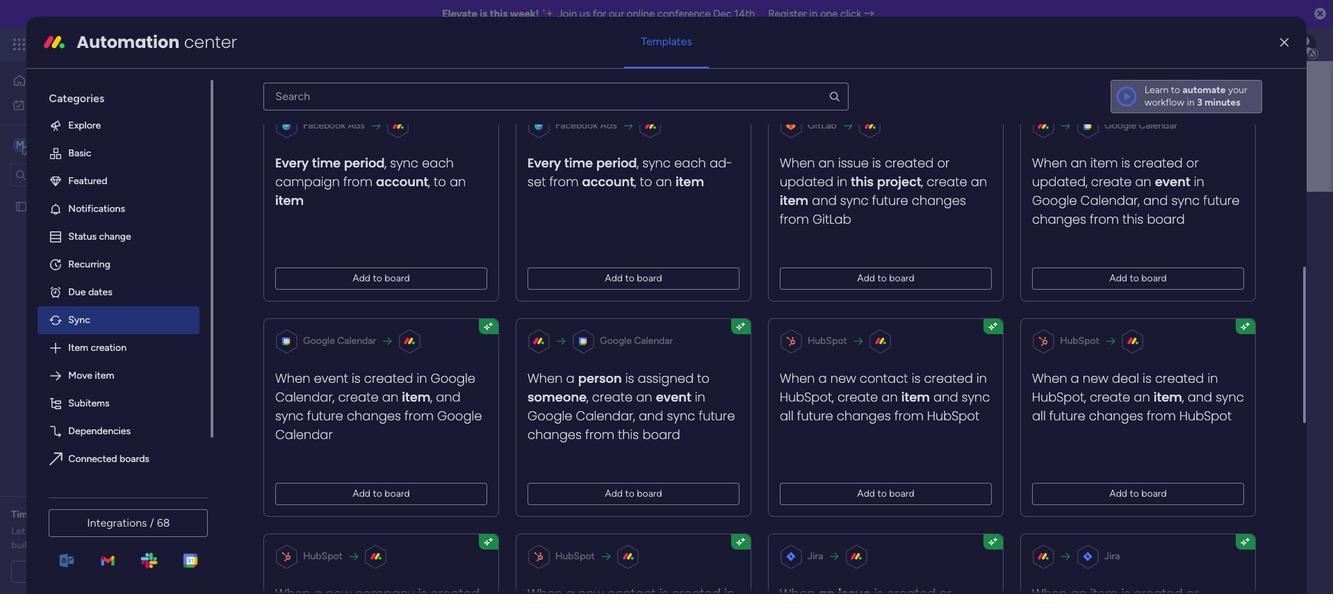 Task type: describe. For each thing, give the bounding box(es) containing it.
Main workspace field
[[343, 197, 1277, 228]]

schedule a meeting button
[[11, 561, 166, 583]]

from inside and sync future changes from gitlab
[[780, 211, 809, 228]]

item inside option
[[95, 370, 114, 382]]

period for from
[[344, 154, 385, 172]]

sync option
[[38, 306, 200, 334]]

an inside account , to an item
[[450, 173, 466, 190]]

management
[[140, 36, 216, 52]]

featured option
[[38, 167, 200, 195]]

recurring
[[68, 258, 110, 270]]

event inside "when event is created in google calendar, create an"
[[314, 370, 349, 387]]

future inside the , and sync all future changes from hubspot
[[1050, 407, 1086, 425]]

click
[[841, 8, 862, 20]]

join
[[557, 8, 577, 20]]

hubspot, for future
[[780, 388, 834, 406]]

us
[[580, 8, 590, 20]]

from inside the , sync each campaign from
[[344, 173, 373, 190]]

what
[[110, 526, 132, 537]]

workspace selection element
[[13, 137, 116, 155]]

2 horizontal spatial calendar,
[[1081, 192, 1140, 209]]

, inside account , to an item
[[429, 173, 430, 190]]

automate
[[1183, 84, 1226, 96]]

automation
[[77, 30, 180, 53]]

is inside "when event is created in google calendar, create an"
[[352, 370, 361, 387]]

select product image
[[13, 38, 26, 51]]

when for when event is created in google calendar, create an
[[276, 370, 311, 387]]

period for set
[[597, 154, 637, 172]]

center
[[184, 30, 237, 53]]

set
[[528, 173, 546, 190]]

this project , create an item
[[780, 173, 987, 209]]

basic option
[[38, 140, 200, 167]]

help button
[[1215, 555, 1264, 578]]

this down the when an item is created or updated, create an
[[1123, 211, 1144, 228]]

, inside the , sync each campaign from
[[385, 154, 387, 172]]

1 vertical spatial main
[[347, 197, 401, 228]]

Search in workspace field
[[29, 167, 116, 183]]

account for from
[[376, 173, 429, 190]]

Search for a column type search field
[[264, 83, 848, 110]]

integrations
[[87, 517, 147, 530]]

integrations / 68
[[87, 517, 170, 530]]

you
[[366, 314, 382, 325]]

this down when a person is assigned to someone , create an event at the bottom
[[618, 426, 639, 443]]

0 vertical spatial in google calendar, and sync future changes from this board
[[1033, 173, 1240, 228]]

assigned
[[638, 370, 694, 387]]

new for contact
[[831, 370, 856, 387]]

workflow
[[1145, 96, 1185, 108]]

see plans button
[[224, 34, 291, 55]]

monday
[[62, 36, 110, 52]]

recurring option
[[38, 251, 200, 279]]

learn
[[1145, 84, 1169, 96]]

due dates
[[68, 286, 112, 298]]

google calendar for when an item is created or updated, create an
[[1105, 119, 1178, 131]]

1 horizontal spatial for
[[593, 8, 606, 20]]

ad-
[[710, 154, 733, 172]]

when for when a person is assigned to someone , create an event
[[528, 370, 563, 387]]

event inside when a person is assigned to someone , create an event
[[656, 388, 692, 406]]

from inside "and sync all future changes from hubspot"
[[895, 407, 924, 425]]

every time period for from
[[276, 154, 385, 172]]

updated,
[[1033, 173, 1088, 190]]

time for set
[[565, 154, 593, 172]]

categories heading
[[38, 80, 200, 112]]

move item option
[[38, 362, 200, 390]]

permissions
[[414, 280, 473, 293]]

an inside time for an expert review let our experts review what you've built so far. free of charge
[[51, 509, 62, 521]]

deal
[[1112, 370, 1140, 387]]

main workspace inside workspace selection element
[[32, 138, 114, 151]]

recent boards
[[262, 280, 334, 293]]

and sync all future changes from hubspot
[[780, 388, 990, 425]]

this right recently
[[464, 314, 479, 325]]

when an issue is created or updated in
[[780, 154, 950, 190]]

, inside this project , create an item
[[922, 173, 924, 190]]

main inside workspace selection element
[[32, 138, 56, 151]]

is inside the when an item is created or updated, create an
[[1122, 154, 1131, 172]]

2 vertical spatial calendar,
[[576, 407, 636, 425]]

your workflow in
[[1145, 84, 1248, 108]]

and inside and sync future changes from gitlab
[[812, 192, 837, 209]]

facebook for set
[[556, 119, 598, 131]]

, inside , sync each ad- set from
[[637, 154, 639, 172]]

when a new deal is created in hubspot, create an
[[1033, 370, 1218, 406]]

project
[[877, 173, 922, 190]]

item creation
[[68, 342, 126, 354]]

create inside "when event is created in google calendar, create an"
[[338, 388, 379, 406]]

free
[[62, 539, 81, 551]]

elevate is this week! ✨ join us for our online conference dec 14th
[[442, 8, 755, 20]]

register in one click →
[[768, 8, 875, 20]]

built
[[11, 539, 30, 551]]

, and sync all future changes from hubspot
[[1033, 388, 1245, 425]]

subitems
[[68, 398, 110, 409]]

14th
[[735, 8, 755, 20]]

each for , sync each campaign from
[[422, 154, 454, 172]]

and inside the , and sync all future changes from hubspot
[[1188, 388, 1213, 406]]

in inside your workflow in
[[1187, 96, 1195, 108]]

move
[[68, 370, 92, 382]]

changes inside , and sync future changes from google calendar
[[347, 407, 401, 425]]

every for , sync each ad- set from
[[528, 154, 561, 172]]

0 vertical spatial option
[[0, 194, 177, 197]]

, inside the , and sync all future changes from hubspot
[[1183, 388, 1185, 406]]

boards and dashboards you visited recently in this workspace
[[262, 314, 529, 325]]

, inside , and sync future changes from google calendar
[[431, 388, 433, 406]]

let
[[11, 526, 25, 537]]

✨
[[542, 8, 555, 20]]

help
[[1227, 559, 1252, 573]]

every for , sync each campaign from
[[276, 154, 309, 172]]

an inside "when event is created in google calendar, create an"
[[382, 388, 399, 406]]

basic
[[68, 147, 91, 159]]

charge
[[95, 539, 125, 551]]

1 vertical spatial review
[[79, 526, 108, 537]]

when a new contact is created in hubspot, create an
[[780, 370, 987, 406]]

is inside when a new contact is created in hubspot, create an
[[912, 370, 921, 387]]

experts
[[44, 526, 77, 537]]

status
[[68, 231, 97, 242]]

hubspot, for all
[[1033, 388, 1087, 406]]

sync
[[68, 314, 90, 326]]

changes inside and sync future changes from gitlab
[[912, 192, 966, 209]]

time for from
[[312, 154, 341, 172]]

your
[[1228, 84, 1248, 96]]

created inside when a new contact is created in hubspot, create an
[[924, 370, 973, 387]]

one
[[820, 8, 838, 20]]

and inside "and sync all future changes from hubspot"
[[934, 388, 959, 406]]

an inside when a person is assigned to someone , create an event
[[637, 388, 653, 406]]

and sync future changes from gitlab
[[780, 192, 966, 228]]

created inside when a new deal is created in hubspot, create an
[[1156, 370, 1205, 387]]

in inside when a new contact is created in hubspot, create an
[[977, 370, 987, 387]]

plans
[[262, 38, 285, 50]]

changes inside the , and sync all future changes from hubspot
[[1089, 407, 1144, 425]]

1 jira from the left
[[808, 550, 824, 562]]

my work button
[[8, 94, 149, 116]]

public board image inside test 'link'
[[263, 344, 278, 359]]

work for monday
[[112, 36, 137, 52]]

sync inside , sync each ad- set from
[[643, 154, 671, 172]]

test for public board image within test list box
[[33, 201, 51, 212]]

week!
[[510, 8, 539, 20]]

my work
[[31, 98, 68, 110]]

categories
[[49, 92, 104, 105]]

you've
[[134, 526, 162, 537]]

dashboards
[[313, 314, 364, 325]]

item inside the when an item is created or updated, create an
[[1091, 154, 1118, 172]]

campaign
[[276, 173, 340, 190]]

all inside the , and sync all future changes from hubspot
[[1033, 407, 1046, 425]]

explore
[[68, 119, 101, 131]]

online
[[627, 8, 655, 20]]

, sync each ad- set from
[[528, 154, 733, 190]]

when for when an item is created or updated, create an
[[1033, 154, 1068, 172]]

boards
[[262, 314, 292, 325]]

/
[[150, 517, 154, 530]]

schedule a meeting
[[45, 566, 132, 578]]

learn to automate
[[1145, 84, 1226, 96]]

google inside , and sync future changes from google calendar
[[438, 407, 482, 425]]

dec
[[713, 8, 732, 20]]

automation  center image
[[43, 31, 66, 53]]

2 jira from the left
[[1105, 550, 1120, 562]]

m
[[16, 139, 24, 151]]

0 vertical spatial review
[[96, 509, 126, 521]]

, inside when a person is assigned to someone , create an event
[[587, 388, 589, 406]]

updated
[[780, 173, 834, 190]]

an inside this project , create an item
[[971, 173, 987, 190]]

in inside when a new deal is created in hubspot, create an
[[1208, 370, 1218, 387]]

monday work management
[[62, 36, 216, 52]]

1 vertical spatial workspace
[[406, 197, 525, 228]]

this left the week!
[[490, 8, 508, 20]]

0 horizontal spatial google calendar
[[303, 335, 376, 347]]

1 horizontal spatial our
[[609, 8, 624, 20]]

created inside when an issue is created or updated in
[[885, 154, 934, 172]]

integrations / 68 button
[[49, 510, 208, 537]]



Task type: locate. For each thing, give the bounding box(es) containing it.
our left online
[[609, 8, 624, 20]]

facebook up campaign
[[303, 119, 346, 131]]

test down boards
[[286, 346, 304, 358]]

facebook for from
[[303, 119, 346, 131]]

sync inside , and sync future changes from google calendar
[[276, 407, 304, 425]]

1 horizontal spatial time
[[565, 154, 593, 172]]

0 horizontal spatial all
[[780, 407, 794, 425]]

test
[[33, 201, 51, 212], [286, 346, 304, 358]]

schedule
[[45, 566, 86, 578]]

2 all from the left
[[1033, 407, 1046, 425]]

changes down project at the right top of page
[[912, 192, 966, 209]]

0 vertical spatial boards
[[300, 280, 334, 293]]

connected boards
[[68, 453, 149, 465]]

register in one click → link
[[768, 8, 875, 20]]

0 horizontal spatial boards
[[120, 453, 149, 465]]

1 horizontal spatial all
[[1033, 407, 1046, 425]]

future inside "and sync all future changes from hubspot"
[[797, 407, 834, 425]]

facebook ads for from
[[303, 119, 365, 131]]

calendar inside , and sync future changes from google calendar
[[276, 426, 333, 443]]

1 facebook ads from the left
[[303, 119, 365, 131]]

time
[[11, 509, 33, 521]]

new left contact
[[831, 370, 856, 387]]

categories list box
[[38, 80, 214, 501]]

or
[[938, 154, 950, 172], [1187, 154, 1199, 172]]

members
[[351, 280, 398, 293]]

from down when a person is assigned to someone , create an event at the bottom
[[586, 426, 615, 443]]

created down workflow
[[1134, 154, 1183, 172]]

review up the of
[[79, 526, 108, 537]]

when for when an issue is created or updated in
[[780, 154, 815, 172]]

this down issue
[[851, 173, 874, 190]]

0 horizontal spatial hubspot,
[[780, 388, 834, 406]]

1 horizontal spatial ads
[[601, 119, 617, 131]]

from down the when an item is created or updated, create an
[[1090, 211, 1120, 228]]

2 horizontal spatial event
[[1155, 173, 1191, 190]]

every time period
[[276, 154, 385, 172], [528, 154, 637, 172]]

1 account , to an item from the left
[[276, 173, 466, 209]]

from inside , sync each ad- set from
[[550, 173, 579, 190]]

calendar
[[1139, 119, 1178, 131], [338, 335, 376, 347], [634, 335, 673, 347], [276, 426, 333, 443]]

1 horizontal spatial main
[[347, 197, 401, 228]]

item
[[1091, 154, 1118, 172], [676, 173, 705, 190], [276, 192, 304, 209], [780, 192, 809, 209], [95, 370, 114, 382], [402, 388, 431, 406], [902, 388, 930, 406], [1154, 388, 1183, 406]]

1 ads from the left
[[348, 119, 365, 131]]

every time period for set
[[528, 154, 637, 172]]

review
[[96, 509, 126, 521], [79, 526, 108, 537]]

0 vertical spatial event
[[1155, 173, 1191, 190]]

0 horizontal spatial test
[[33, 201, 51, 212]]

0 horizontal spatial period
[[344, 154, 385, 172]]

2 account from the left
[[582, 173, 635, 190]]

or up this project , create an item
[[938, 154, 950, 172]]

0 horizontal spatial every
[[276, 154, 309, 172]]

event
[[1155, 173, 1191, 190], [314, 370, 349, 387], [656, 388, 692, 406]]

1 period from the left
[[344, 154, 385, 172]]

facebook
[[303, 119, 346, 131], [556, 119, 598, 131]]

1 vertical spatial boards
[[120, 453, 149, 465]]

explore option
[[38, 112, 200, 140]]

future
[[872, 192, 909, 209], [1204, 192, 1240, 209], [307, 407, 344, 425], [699, 407, 735, 425], [797, 407, 834, 425], [1050, 407, 1086, 425]]

1 vertical spatial test
[[286, 346, 304, 358]]

when inside when a person is assigned to someone , create an event
[[528, 370, 563, 387]]

work inside button
[[46, 98, 68, 110]]

2 horizontal spatial google calendar
[[1105, 119, 1178, 131]]

every time period up set
[[528, 154, 637, 172]]

account
[[376, 173, 429, 190], [582, 173, 635, 190]]

hubspot, inside when a new deal is created in hubspot, create an
[[1033, 388, 1087, 406]]

ads up , sync each ad- set from
[[601, 119, 617, 131]]

google calendar
[[1105, 119, 1178, 131], [303, 335, 376, 347], [600, 335, 673, 347]]

1 horizontal spatial or
[[1187, 154, 1199, 172]]

work right monday
[[112, 36, 137, 52]]

test inside test 'link'
[[286, 346, 304, 358]]

in google calendar, and sync future changes from this board
[[1033, 173, 1240, 228], [528, 388, 735, 443]]

facebook down search for a column type 'search box'
[[556, 119, 598, 131]]

when inside when an issue is created or updated in
[[780, 154, 815, 172]]

0 horizontal spatial new
[[831, 370, 856, 387]]

created up , and sync future changes from google calendar
[[364, 370, 413, 387]]

, and sync future changes from google calendar
[[276, 388, 482, 443]]

create inside when a new contact is created in hubspot, create an
[[838, 388, 878, 406]]

1 horizontal spatial work
[[112, 36, 137, 52]]

each inside the , sync each campaign from
[[422, 154, 454, 172]]

boards for connected boards
[[120, 453, 149, 465]]

from down when a new contact is created in hubspot, create an
[[895, 407, 924, 425]]

1 horizontal spatial hubspot,
[[1033, 388, 1087, 406]]

or inside when an issue is created or updated in
[[938, 154, 950, 172]]

gitlab inside and sync future changes from gitlab
[[813, 211, 852, 228]]

0 vertical spatial work
[[112, 36, 137, 52]]

changes down 'someone'
[[528, 426, 582, 443]]

a left meeting
[[88, 566, 93, 578]]

sync inside "and sync all future changes from hubspot"
[[962, 388, 990, 406]]

changes down when a new contact is created in hubspot, create an
[[837, 407, 891, 425]]

when a person is assigned to someone , create an event
[[528, 370, 710, 406]]

2 or from the left
[[1187, 154, 1199, 172]]

person
[[578, 370, 622, 387]]

1 horizontal spatial each
[[675, 154, 706, 172]]

0 vertical spatial main
[[32, 138, 56, 151]]

changes down updated,
[[1033, 211, 1087, 228]]

sync inside the , and sync all future changes from hubspot
[[1216, 388, 1245, 406]]

this inside this project , create an item
[[851, 173, 874, 190]]

public board image
[[15, 200, 28, 213], [263, 344, 278, 359]]

public board image down boards
[[263, 344, 278, 359]]

time
[[312, 154, 341, 172], [565, 154, 593, 172]]

automation center
[[77, 30, 237, 53]]

every
[[276, 154, 309, 172], [528, 154, 561, 172]]

from inside the , and sync all future changes from hubspot
[[1147, 407, 1176, 425]]

work for my
[[46, 98, 68, 110]]

jira
[[808, 550, 824, 562], [1105, 550, 1120, 562]]

to inside account , to an item
[[434, 173, 446, 190]]

boards for recent boards
[[300, 280, 334, 293]]

for inside time for an expert review let our experts review what you've built so far. free of charge
[[36, 509, 49, 521]]

a for contact
[[819, 370, 827, 387]]

is inside when an issue is created or updated in
[[873, 154, 882, 172]]

1 horizontal spatial boards
[[300, 280, 334, 293]]

1 horizontal spatial every
[[528, 154, 561, 172]]

create inside this project , create an item
[[927, 173, 968, 190]]

issue
[[839, 154, 869, 172]]

0 horizontal spatial account
[[376, 173, 429, 190]]

future inside , and sync future changes from google calendar
[[307, 407, 344, 425]]

a for deal
[[1071, 370, 1080, 387]]

an inside when a new deal is created in hubspot, create an
[[1134, 388, 1151, 406]]

each inside , sync each ad- set from
[[675, 154, 706, 172]]

subitems option
[[38, 390, 200, 418]]

search image
[[828, 90, 841, 103]]

featured
[[68, 175, 107, 187]]

from right set
[[550, 173, 579, 190]]

0 vertical spatial for
[[593, 8, 606, 20]]

facebook ads
[[303, 119, 365, 131], [556, 119, 617, 131]]

google
[[1105, 119, 1137, 131], [1033, 192, 1077, 209], [303, 335, 335, 347], [600, 335, 632, 347], [431, 370, 476, 387], [438, 407, 482, 425], [528, 407, 573, 425]]

all inside "and sync all future changes from hubspot"
[[780, 407, 794, 425]]

a left deal
[[1071, 370, 1080, 387]]

2 hubspot, from the left
[[1033, 388, 1087, 406]]

review up what on the bottom of page
[[96, 509, 126, 521]]

status change option
[[38, 223, 200, 251]]

, sync each campaign from
[[276, 154, 454, 190]]

1 every from the left
[[276, 154, 309, 172]]

when inside "when event is created in google calendar, create an"
[[276, 370, 311, 387]]

1 horizontal spatial test
[[286, 346, 304, 358]]

1 vertical spatial calendar,
[[276, 388, 335, 406]]

calendar, inside "when event is created in google calendar, create an"
[[276, 388, 335, 406]]

0 horizontal spatial in google calendar, and sync future changes from this board
[[528, 388, 735, 443]]

facebook ads up the , sync each campaign from at the left top of page
[[303, 119, 365, 131]]

ads for set
[[601, 119, 617, 131]]

2 every from the left
[[528, 154, 561, 172]]

home
[[32, 74, 59, 86]]

for right us
[[593, 8, 606, 20]]

gitlab down 'updated'
[[813, 211, 852, 228]]

my
[[31, 98, 44, 110]]

1 horizontal spatial period
[[597, 154, 637, 172]]

1 new from the left
[[831, 370, 856, 387]]

0 horizontal spatial public board image
[[15, 200, 28, 213]]

changes inside "and sync all future changes from hubspot"
[[837, 407, 891, 425]]

test link
[[242, 332, 930, 372]]

from
[[344, 173, 373, 190], [550, 173, 579, 190], [780, 211, 809, 228], [1090, 211, 1120, 228], [405, 407, 434, 425], [895, 407, 924, 425], [1147, 407, 1176, 425], [586, 426, 615, 443]]

due
[[68, 286, 86, 298]]

so
[[33, 539, 43, 551]]

conference
[[657, 8, 711, 20]]

when for when a new contact is created in hubspot, create an
[[780, 370, 815, 387]]

and inside , and sync future changes from google calendar
[[436, 388, 461, 406]]

0 horizontal spatial jira
[[808, 550, 824, 562]]

elevate
[[442, 8, 477, 20]]

1 vertical spatial public board image
[[263, 344, 278, 359]]

test down search in workspace field
[[33, 201, 51, 212]]

an inside when an issue is created or updated in
[[819, 154, 835, 172]]

meeting
[[96, 566, 132, 578]]

a inside when a new contact is created in hubspot, create an
[[819, 370, 827, 387]]

from down "when event is created in google calendar, create an"
[[405, 407, 434, 425]]

0 horizontal spatial main workspace
[[32, 138, 114, 151]]

1 horizontal spatial google calendar
[[600, 335, 673, 347]]

account , to an item for ad-
[[582, 173, 705, 190]]

every up set
[[528, 154, 561, 172]]

item creation option
[[38, 334, 200, 362]]

facebook ads down search for a column type 'search box'
[[556, 119, 617, 131]]

1 vertical spatial option
[[38, 473, 200, 501]]

a for is
[[566, 370, 575, 387]]

to inside when a person is assigned to someone , create an event
[[698, 370, 710, 387]]

gitlab down the "search" icon
[[808, 119, 837, 131]]

google calendar down dashboards
[[303, 335, 376, 347]]

new for deal
[[1083, 370, 1109, 387]]

when inside when a new deal is created in hubspot, create an
[[1033, 370, 1068, 387]]

when for when a new deal is created in hubspot, create an
[[1033, 370, 1068, 387]]

public board image inside test list box
[[15, 200, 28, 213]]

3
[[1197, 96, 1203, 108]]

0 vertical spatial test
[[33, 201, 51, 212]]

or for when an issue is created or updated in
[[938, 154, 950, 172]]

1 horizontal spatial main workspace
[[347, 197, 525, 228]]

created up the , and sync all future changes from hubspot
[[1156, 370, 1205, 387]]

0 vertical spatial public board image
[[15, 200, 28, 213]]

0 horizontal spatial calendar,
[[276, 388, 335, 406]]

0 horizontal spatial every time period
[[276, 154, 385, 172]]

this
[[490, 8, 508, 20], [851, 173, 874, 190], [1123, 211, 1144, 228], [464, 314, 479, 325], [618, 426, 639, 443]]

recently
[[416, 314, 451, 325]]

2 facebook ads from the left
[[556, 119, 617, 131]]

or for when an item is created or updated, create an
[[1187, 154, 1199, 172]]

1 vertical spatial event
[[314, 370, 349, 387]]

1 or from the left
[[938, 154, 950, 172]]

0 horizontal spatial our
[[28, 526, 42, 537]]

in inside when an issue is created or updated in
[[837, 173, 848, 190]]

for right time
[[36, 509, 49, 521]]

account for set
[[582, 173, 635, 190]]

register
[[768, 8, 807, 20]]

1 horizontal spatial new
[[1083, 370, 1109, 387]]

2 facebook from the left
[[556, 119, 598, 131]]

or down the 3
[[1187, 154, 1199, 172]]

1 vertical spatial main workspace
[[347, 197, 525, 228]]

1 facebook from the left
[[303, 119, 346, 131]]

calendar,
[[1081, 192, 1140, 209], [276, 388, 335, 406], [576, 407, 636, 425]]

1 time from the left
[[312, 154, 341, 172]]

1 each from the left
[[422, 154, 454, 172]]

when an item is created or updated, create an
[[1033, 154, 1199, 190]]

our up so on the left bottom
[[28, 526, 42, 537]]

3 minutes
[[1197, 96, 1241, 108]]

option down featured
[[0, 194, 177, 197]]

google inside "when event is created in google calendar, create an"
[[431, 370, 476, 387]]

0 horizontal spatial facebook ads
[[303, 119, 365, 131]]

add
[[353, 272, 371, 284], [605, 272, 623, 284], [858, 272, 876, 284], [1110, 272, 1128, 284], [353, 488, 371, 500], [605, 488, 623, 500], [858, 488, 876, 500], [1110, 488, 1128, 500]]

connected
[[68, 453, 117, 465]]

0 horizontal spatial work
[[46, 98, 68, 110]]

2 each from the left
[[675, 154, 706, 172]]

0 vertical spatial calendar,
[[1081, 192, 1140, 209]]

1 vertical spatial work
[[46, 98, 68, 110]]

1 horizontal spatial account , to an item
[[582, 173, 705, 190]]

test list box
[[0, 192, 177, 406]]

sync inside the , sync each campaign from
[[390, 154, 419, 172]]

google calendar up assigned
[[600, 335, 673, 347]]

hubspot inside the , and sync all future changes from hubspot
[[1180, 407, 1232, 425]]

dependencies
[[68, 425, 131, 437]]

1 horizontal spatial every time period
[[528, 154, 637, 172]]

0 vertical spatial main workspace
[[32, 138, 114, 151]]

2 time from the left
[[565, 154, 593, 172]]

public board image down workspace icon
[[15, 200, 28, 213]]

ads up the , sync each campaign from at the left top of page
[[348, 119, 365, 131]]

,
[[385, 154, 387, 172], [637, 154, 639, 172], [429, 173, 430, 190], [635, 173, 637, 190], [922, 173, 924, 190], [431, 388, 433, 406], [587, 388, 589, 406], [1183, 388, 1185, 406]]

created right contact
[[924, 370, 973, 387]]

1 vertical spatial for
[[36, 509, 49, 521]]

1 hubspot, from the left
[[780, 388, 834, 406]]

workspace
[[59, 138, 114, 151], [406, 197, 525, 228], [482, 314, 529, 325]]

from down when a new deal is created in hubspot, create an
[[1147, 407, 1176, 425]]

2 new from the left
[[1083, 370, 1109, 387]]

a inside schedule a meeting button
[[88, 566, 93, 578]]

new inside when a new contact is created in hubspot, create an
[[831, 370, 856, 387]]

or inside the when an item is created or updated, create an
[[1187, 154, 1199, 172]]

notifications option
[[38, 195, 200, 223]]

1 horizontal spatial in google calendar, and sync future changes from this board
[[1033, 173, 1240, 228]]

is
[[480, 8, 487, 20], [873, 154, 882, 172], [1122, 154, 1131, 172], [352, 370, 361, 387], [626, 370, 635, 387], [912, 370, 921, 387], [1143, 370, 1152, 387]]

created inside the when an item is created or updated, create an
[[1134, 154, 1183, 172]]

0 horizontal spatial event
[[314, 370, 349, 387]]

visited
[[384, 314, 413, 325]]

board
[[1148, 211, 1185, 228], [385, 272, 410, 284], [637, 272, 663, 284], [890, 272, 915, 284], [1142, 272, 1167, 284], [643, 426, 681, 443], [385, 488, 410, 500], [637, 488, 663, 500], [890, 488, 915, 500], [1142, 488, 1167, 500]]

create inside when a new deal is created in hubspot, create an
[[1090, 388, 1131, 406]]

1 horizontal spatial public board image
[[263, 344, 278, 359]]

change
[[99, 231, 131, 242]]

item
[[68, 342, 88, 354]]

a
[[566, 370, 575, 387], [819, 370, 827, 387], [1071, 370, 1080, 387], [88, 566, 93, 578]]

create inside the when an item is created or updated, create an
[[1092, 173, 1132, 190]]

68
[[157, 517, 170, 530]]

creation
[[91, 342, 126, 354]]

ads
[[348, 119, 365, 131], [601, 119, 617, 131]]

0 horizontal spatial facebook
[[303, 119, 346, 131]]

0 horizontal spatial for
[[36, 509, 49, 521]]

work
[[112, 36, 137, 52], [46, 98, 68, 110]]

ads for from
[[348, 119, 365, 131]]

created up project at the right top of page
[[885, 154, 934, 172]]

minutes
[[1205, 96, 1241, 108]]

future inside and sync future changes from gitlab
[[872, 192, 909, 209]]

1 horizontal spatial calendar,
[[576, 407, 636, 425]]

each for , sync each ad- set from
[[675, 154, 706, 172]]

due dates option
[[38, 279, 200, 306]]

2 vertical spatial event
[[656, 388, 692, 406]]

2 period from the left
[[597, 154, 637, 172]]

1 horizontal spatial jira
[[1105, 550, 1120, 562]]

created inside "when event is created in google calendar, create an"
[[364, 370, 413, 387]]

2 vertical spatial workspace
[[482, 314, 529, 325]]

brad klo image
[[1294, 33, 1317, 56]]

sync inside and sync future changes from gitlab
[[841, 192, 869, 209]]

0 vertical spatial our
[[609, 8, 624, 20]]

1 horizontal spatial facebook ads
[[556, 119, 617, 131]]

workspace inside workspace selection element
[[59, 138, 114, 151]]

facebook ads for set
[[556, 119, 617, 131]]

0 horizontal spatial main
[[32, 138, 56, 151]]

google calendar for when a
[[600, 335, 673, 347]]

1 vertical spatial in google calendar, and sync future changes from this board
[[528, 388, 735, 443]]

notifications
[[68, 203, 125, 215]]

test inside test list box
[[33, 201, 51, 212]]

a inside when a person is assigned to someone , create an event
[[566, 370, 575, 387]]

when inside when a new contact is created in hubspot, create an
[[780, 370, 815, 387]]

contact
[[860, 370, 909, 387]]

from down 'updated'
[[780, 211, 809, 228]]

0 horizontal spatial account , to an item
[[276, 173, 466, 209]]

boards inside the connected boards option
[[120, 453, 149, 465]]

all
[[780, 407, 794, 425], [1033, 407, 1046, 425]]

is inside when a new deal is created in hubspot, create an
[[1143, 370, 1152, 387]]

period
[[344, 154, 385, 172], [597, 154, 637, 172]]

0 vertical spatial gitlab
[[808, 119, 837, 131]]

our inside time for an expert review let our experts review what you've built so far. free of charge
[[28, 526, 42, 537]]

new left deal
[[1083, 370, 1109, 387]]

when event is created in google calendar, create an
[[276, 370, 476, 406]]

google calendar down workflow
[[1105, 119, 1178, 131]]

item inside this project , create an item
[[780, 192, 809, 209]]

None search field
[[264, 83, 848, 110]]

boards right recent
[[300, 280, 334, 293]]

time for an expert review let our experts review what you've built so far. free of charge
[[11, 509, 162, 551]]

1 horizontal spatial event
[[656, 388, 692, 406]]

workspace image
[[13, 137, 27, 153]]

a up 'someone'
[[566, 370, 575, 387]]

in inside "when event is created in google calendar, create an"
[[417, 370, 427, 387]]

from right campaign
[[344, 173, 373, 190]]

account , to an item for campaign
[[276, 173, 466, 209]]

add to board button
[[276, 268, 488, 290], [528, 268, 740, 290], [780, 268, 992, 290], [1033, 268, 1245, 290], [276, 483, 488, 505], [528, 483, 740, 505], [780, 483, 992, 505], [1033, 483, 1245, 505]]

→
[[864, 8, 875, 20]]

from inside , and sync future changes from google calendar
[[405, 407, 434, 425]]

move item
[[68, 370, 114, 382]]

2 ads from the left
[[601, 119, 617, 131]]

an inside when a new contact is created in hubspot, create an
[[882, 388, 898, 406]]

work right my
[[46, 98, 68, 110]]

dependencies option
[[38, 418, 200, 445]]

sync
[[390, 154, 419, 172], [643, 154, 671, 172], [841, 192, 869, 209], [1172, 192, 1200, 209], [962, 388, 990, 406], [1216, 388, 1245, 406], [276, 407, 304, 425], [667, 407, 696, 425]]

changes down "when event is created in google calendar, create an"
[[347, 407, 401, 425]]

in
[[810, 8, 818, 20], [1187, 96, 1195, 108], [837, 173, 848, 190], [1194, 173, 1205, 190], [453, 314, 461, 325], [417, 370, 427, 387], [977, 370, 987, 387], [1208, 370, 1218, 387], [695, 388, 706, 406]]

2 account , to an item from the left
[[582, 173, 705, 190]]

changes down when a new deal is created in hubspot, create an
[[1089, 407, 1144, 425]]

1 account from the left
[[376, 173, 429, 190]]

connected boards option
[[38, 445, 200, 473]]

test for public board image inside test 'link'
[[286, 346, 304, 358]]

a left contact
[[819, 370, 827, 387]]

0 horizontal spatial or
[[938, 154, 950, 172]]

option down connected boards
[[38, 473, 200, 501]]

when inside the when an item is created or updated, create an
[[1033, 154, 1068, 172]]

a inside when a new deal is created in hubspot, create an
[[1071, 370, 1080, 387]]

recent
[[262, 280, 298, 293]]

boards down dependencies 'option' in the bottom of the page
[[120, 453, 149, 465]]

1 all from the left
[[780, 407, 794, 425]]

0 horizontal spatial time
[[312, 154, 341, 172]]

1 horizontal spatial facebook
[[556, 119, 598, 131]]

option
[[0, 194, 177, 197], [38, 473, 200, 501]]

0 horizontal spatial ads
[[348, 119, 365, 131]]

every time period up campaign
[[276, 154, 385, 172]]

hubspot inside "and sync all future changes from hubspot"
[[928, 407, 980, 425]]

1 every time period from the left
[[276, 154, 385, 172]]

hubspot, inside when a new contact is created in hubspot, create an
[[780, 388, 834, 406]]

main down the , sync each campaign from at the left top of page
[[347, 197, 401, 228]]

is inside when a person is assigned to someone , create an event
[[626, 370, 635, 387]]

0 horizontal spatial each
[[422, 154, 454, 172]]

every up campaign
[[276, 154, 309, 172]]

1 vertical spatial gitlab
[[813, 211, 852, 228]]

2 every time period from the left
[[528, 154, 637, 172]]

0 vertical spatial workspace
[[59, 138, 114, 151]]

main right workspace icon
[[32, 138, 56, 151]]

create inside when a person is assigned to someone , create an event
[[592, 388, 633, 406]]

main workspace
[[32, 138, 114, 151], [347, 197, 525, 228]]

see plans
[[243, 38, 285, 50]]

1 vertical spatial our
[[28, 526, 42, 537]]

for
[[593, 8, 606, 20], [36, 509, 49, 521]]

1 horizontal spatial account
[[582, 173, 635, 190]]



Task type: vqa. For each thing, say whether or not it's contained in the screenshot.
set 'period'
yes



